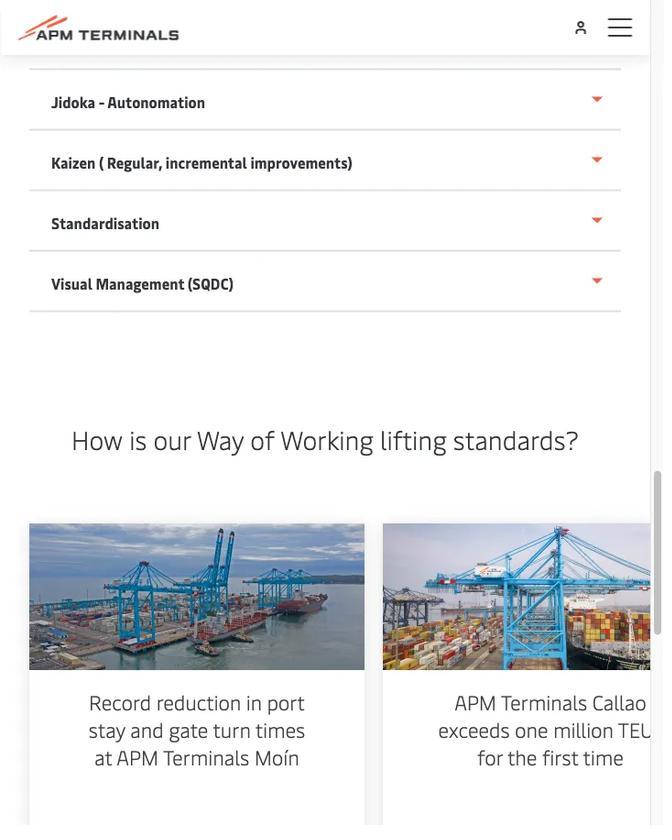 Task type: vqa. For each thing, say whether or not it's contained in the screenshot.
the in
yes



Task type: describe. For each thing, give the bounding box(es) containing it.
(
[[99, 152, 104, 172]]

callao
[[593, 688, 647, 715]]

in
[[246, 688, 262, 715]]

is
[[129, 421, 147, 456]]

record reduction in port stay and gate turn times at apm terminals moín
[[89, 688, 306, 770]]

how
[[72, 421, 123, 456]]

how is our way of working lifting standards?
[[72, 421, 580, 456]]

working
[[281, 421, 374, 456]]

of
[[251, 421, 275, 456]]

jidoka - autonomation button
[[29, 70, 622, 131]]

apm terminals callao exceeds one million teus for the first time link
[[383, 523, 665, 825]]

gate
[[169, 716, 208, 743]]

jidoka - autonomation
[[51, 92, 205, 111]]

stay
[[89, 716, 125, 743]]

callao 1 million teu 1600 image
[[383, 523, 665, 670]]

way
[[197, 421, 244, 456]]

regular,
[[107, 152, 163, 172]]

our
[[153, 421, 191, 456]]

and
[[130, 716, 164, 743]]

lifting
[[380, 421, 447, 456]]

port
[[267, 688, 305, 715]]

academy
[[86, 31, 148, 51]]

visual
[[51, 273, 93, 293]]

lean
[[51, 31, 83, 51]]

moín
[[255, 743, 300, 770]]

exceeds
[[439, 716, 510, 743]]

standards?
[[454, 421, 580, 456]]

230706 moin image
[[29, 523, 365, 670]]

standardisation
[[51, 213, 160, 232]]

record reduction in port stay and gate turn times at apm terminals moín link
[[29, 523, 365, 825]]

time
[[584, 743, 624, 770]]

incremental
[[166, 152, 247, 172]]

for
[[478, 743, 503, 770]]

one
[[516, 716, 549, 743]]

visual management (sqdc) button
[[29, 252, 622, 312]]



Task type: locate. For each thing, give the bounding box(es) containing it.
teus
[[619, 716, 663, 743]]

the
[[508, 743, 538, 770]]

terminals down gate
[[163, 743, 250, 770]]

turn
[[213, 716, 251, 743]]

kaizen ( regular, incremental improvements)
[[51, 152, 353, 172]]

1 horizontal spatial apm
[[455, 688, 497, 715]]

jidoka
[[51, 92, 95, 111]]

apm
[[455, 688, 497, 715], [117, 743, 159, 770]]

record
[[89, 688, 151, 715]]

kaizen ( regular, incremental improvements) button
[[29, 131, 622, 191]]

lean academy
[[51, 31, 148, 51]]

apm down and
[[117, 743, 159, 770]]

0 vertical spatial apm
[[455, 688, 497, 715]]

terminals inside apm terminals callao exceeds one million teus for the first time
[[501, 688, 588, 715]]

apm inside apm terminals callao exceeds one million teus for the first time
[[455, 688, 497, 715]]

improvements)
[[251, 152, 353, 172]]

terminals inside record reduction in port stay and gate turn times at apm terminals moín
[[163, 743, 250, 770]]

times
[[256, 716, 306, 743]]

standardisation button
[[29, 191, 622, 252]]

reduction
[[157, 688, 241, 715]]

(sqdc)
[[188, 273, 234, 293]]

visual management (sqdc)
[[51, 273, 234, 293]]

apm up exceeds
[[455, 688, 497, 715]]

autonomation
[[108, 92, 205, 111]]

first
[[543, 743, 579, 770]]

lean academy button
[[29, 9, 622, 70]]

kaizen
[[51, 152, 96, 172]]

1 vertical spatial terminals
[[163, 743, 250, 770]]

0 horizontal spatial terminals
[[163, 743, 250, 770]]

0 horizontal spatial apm
[[117, 743, 159, 770]]

apm inside record reduction in port stay and gate turn times at apm terminals moín
[[117, 743, 159, 770]]

apm terminals callao exceeds one million teus for the first time
[[439, 688, 663, 770]]

1 vertical spatial apm
[[117, 743, 159, 770]]

terminals
[[501, 688, 588, 715], [163, 743, 250, 770]]

-
[[99, 92, 105, 111]]

at
[[95, 743, 112, 770]]

management
[[96, 273, 185, 293]]

terminals up one
[[501, 688, 588, 715]]

0 vertical spatial terminals
[[501, 688, 588, 715]]

1 horizontal spatial terminals
[[501, 688, 588, 715]]

million
[[554, 716, 614, 743]]



